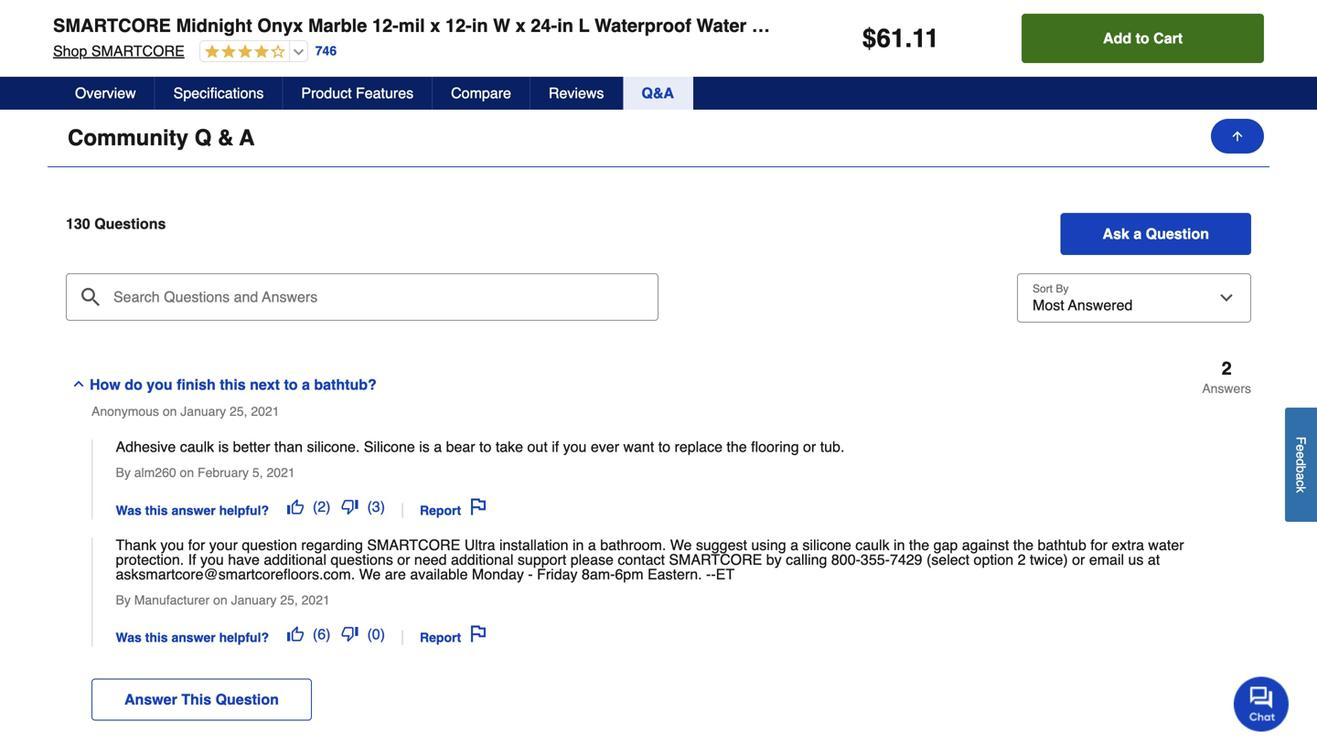 Task type: vqa. For each thing, say whether or not it's contained in the screenshot.
HPT
no



Task type: locate. For each thing, give the bounding box(es) containing it.
2 was this answer helpful? from the top
[[116, 631, 273, 646]]

2 vertical spatial on
[[213, 593, 228, 608]]

2 inside the thank you for your question regarding smartcore ultra installation in a bathroom. we suggest using a silicone caulk in the gap against the bathtub for extra water protection.  if you have additional questions or need additional support please contact smartcore by calling 800-355-7429 (select option 2 twice) or email us at asksmartcore@smartcorefloors.com. we are available monday - friday 8am-6pm eastern. --et
[[1018, 552, 1026, 569]]

is right silicone
[[419, 439, 430, 456]]

please
[[571, 552, 614, 569]]

to right add
[[1136, 30, 1150, 47]]

community q & a
[[68, 126, 255, 151]]

0 vertical spatial report
[[420, 504, 461, 518]]

1 vertical spatial question
[[216, 692, 279, 709]]

caulk left 7429
[[856, 537, 890, 554]]

report inside the "manufacturer's answer on january 25, 2021" element
[[420, 631, 461, 646]]

answer for caulk
[[171, 504, 216, 518]]

1 vertical spatial thumb down image
[[342, 626, 358, 643]]

0 horizontal spatial 12-
[[372, 15, 399, 36]]

1 horizontal spatial on
[[180, 466, 194, 481]]

we
[[670, 537, 692, 554], [359, 566, 381, 583]]

1 horizontal spatial january
[[231, 593, 277, 608]]

0 vertical spatial by
[[116, 466, 131, 481]]

question inside button
[[216, 692, 279, 709]]

k
[[1294, 487, 1309, 493]]

0 horizontal spatial additional
[[264, 552, 327, 569]]

anonymous's question on january 25, 2021 element
[[66, 358, 1252, 744]]

question right "ask"
[[1146, 226, 1210, 243]]

onyx
[[257, 15, 303, 36]]

0 vertical spatial on
[[163, 405, 177, 419]]

was this answer helpful? inside the "manufacturer's answer on january 25, 2021" element
[[116, 631, 273, 646]]

report up need
[[420, 504, 461, 518]]

the right 'against' at the right
[[1014, 537, 1034, 554]]

cart inside button
[[1154, 30, 1183, 47]]

or
[[803, 439, 816, 456], [397, 552, 410, 569], [1072, 552, 1085, 569]]

- left friday
[[528, 566, 533, 583]]

thumb down image inside the "manufacturer's answer on january 25, 2021" element
[[342, 626, 358, 643]]

0 vertical spatial 25,
[[230, 405, 247, 419]]

8am-
[[582, 566, 615, 583]]

extra
[[1112, 537, 1145, 554]]

was down manufacturer
[[116, 631, 142, 646]]

1 vertical spatial report
[[420, 631, 461, 646]]

for
[[188, 537, 205, 554], [1091, 537, 1108, 554]]

by inside alm260's answer on february 5, 2021 element
[[116, 466, 131, 481]]

how do you finish this next to a bathtub?
[[90, 377, 377, 394]]

1 was from the top
[[116, 504, 142, 518]]

this for you
[[145, 631, 168, 646]]

1 vertical spatial on
[[180, 466, 194, 481]]

to
[[1136, 30, 1150, 47], [284, 377, 298, 394], [479, 439, 492, 456], [658, 439, 671, 456]]

add
[[1103, 30, 1132, 47]]

this down alm260
[[145, 504, 168, 518]]

need
[[414, 552, 447, 569]]

report inside alm260's answer on february 5, 2021 element
[[420, 504, 461, 518]]

2 horizontal spatial on
[[213, 593, 228, 608]]

2021 for than
[[267, 466, 295, 481]]

report button up "ultra"
[[414, 492, 492, 520]]

1 vertical spatial was this answer helpful?
[[116, 631, 273, 646]]

0 vertical spatial flag image
[[470, 499, 487, 516]]

e up d
[[1294, 445, 1309, 452]]

question
[[242, 537, 297, 554]]

0 horizontal spatial question
[[216, 692, 279, 709]]

flag image
[[470, 499, 487, 516], [470, 626, 487, 643]]

-
[[528, 566, 533, 583], [706, 566, 711, 583], [711, 566, 716, 583]]

e up the 'b'
[[1294, 452, 1309, 459]]

the inside alm260's answer on february 5, 2021 element
[[727, 439, 747, 456]]

was this answer helpful? inside alm260's answer on february 5, 2021 element
[[116, 504, 273, 518]]

on right alm260
[[180, 466, 194, 481]]

2 for from the left
[[1091, 537, 1108, 554]]

25,
[[230, 405, 247, 419], [280, 593, 298, 608]]

a
[[239, 126, 255, 151]]

to right next
[[284, 377, 298, 394]]

asksmartcore@smartcorefloors.com.
[[116, 566, 355, 583]]

1 - from the left
[[528, 566, 533, 583]]

2 vertical spatial 2
[[1018, 552, 1026, 569]]

355-
[[861, 552, 890, 569]]

report button for ( 3 )
[[414, 492, 492, 520]]

1 vertical spatial this
[[145, 504, 168, 518]]

a left bathtub?
[[302, 377, 310, 394]]

by left alm260
[[116, 466, 131, 481]]

flag image inside alm260's answer on february 5, 2021 element
[[470, 499, 487, 516]]

this inside alm260's answer on february 5, 2021 element
[[145, 504, 168, 518]]

answer
[[171, 504, 216, 518], [171, 631, 216, 646]]

1 vertical spatial 2021
[[267, 466, 295, 481]]

) up questions
[[380, 499, 385, 516]]

0 vertical spatial we
[[670, 537, 692, 554]]

1 horizontal spatial x
[[516, 15, 526, 36]]

1 report button from the top
[[414, 492, 492, 520]]

2 horizontal spatial or
[[1072, 552, 1085, 569]]

2 thumb down image from the top
[[342, 626, 358, 643]]

you inside alm260's answer on february 5, 2021 element
[[563, 439, 587, 456]]

2021 for question
[[302, 593, 330, 608]]

was for thank you for your question regarding smartcore ultra installation in a bathroom. we suggest using a silicone caulk in the gap against the bathtub for extra water protection.  if you have additional questions or need additional support please contact smartcore by calling 800-355-7429 (select option 2 twice) or email us at asksmartcore@smartcorefloors.com. we are available monday - friday 8am-6pm eastern. --et
[[116, 631, 142, 646]]

1 thumb down image from the top
[[342, 499, 358, 516]]

you
[[147, 377, 173, 394], [563, 439, 587, 456], [160, 537, 184, 554], [200, 552, 224, 569]]

0 horizontal spatial is
[[218, 439, 229, 456]]

2021 right 5,
[[267, 466, 295, 481]]

x right mil
[[430, 15, 440, 36]]

0 vertical spatial caulk
[[180, 439, 214, 456]]

2 12- from the left
[[445, 15, 472, 36]]

0 horizontal spatial on
[[163, 405, 177, 419]]

2 helpful? from the top
[[219, 631, 269, 646]]

2 left twice)
[[1018, 552, 1026, 569]]

2021 down next
[[251, 405, 279, 419]]

( for 3
[[367, 499, 372, 516]]

1 horizontal spatial is
[[419, 439, 430, 456]]

additional right have
[[264, 552, 327, 569]]

by down protection.
[[116, 593, 131, 608]]

this left next
[[220, 377, 246, 394]]

1 vertical spatial helpful?
[[219, 631, 269, 646]]

the left 'gap'
[[909, 537, 930, 554]]

1 vertical spatial by
[[116, 593, 131, 608]]

a
[[1134, 226, 1142, 243], [302, 377, 310, 394], [434, 439, 442, 456], [1294, 473, 1309, 480], [588, 537, 596, 554], [791, 537, 799, 554]]

caulk up by alm260 on february 5, 2021
[[180, 439, 214, 456]]

product features button
[[283, 77, 433, 110]]

1 vertical spatial report button
[[414, 619, 492, 648]]

q&a button
[[623, 77, 693, 110]]

2
[[1222, 358, 1232, 379], [318, 499, 326, 516], [1018, 552, 1026, 569]]

2 was from the top
[[116, 631, 142, 646]]

) for ( 3 )
[[380, 499, 385, 516]]

25, up thumb up icon
[[280, 593, 298, 608]]

0 horizontal spatial the
[[727, 439, 747, 456]]

cart right ft/
[[1284, 15, 1317, 36]]

( right ( 2 )
[[367, 499, 372, 516]]

2 vertical spatial 2021
[[302, 593, 330, 608]]

chevron up image
[[1231, 129, 1250, 148]]

) right thumb up icon
[[326, 626, 331, 643]]

this inside button
[[220, 377, 246, 394]]

1 vertical spatial was
[[116, 631, 142, 646]]

additional
[[264, 552, 327, 569], [451, 552, 514, 569]]

helpful? down by manufacturer on january 25, 2021
[[219, 631, 269, 646]]

this inside the "manufacturer's answer on january 25, 2021" element
[[145, 631, 168, 646]]

was up "thank"
[[116, 504, 142, 518]]

25, down how do you finish this next to a bathtub?
[[230, 405, 247, 419]]

using
[[751, 537, 786, 554]]

report button for ( 0 )
[[414, 619, 492, 648]]

0 vertical spatial question
[[1146, 226, 1210, 243]]

was inside the "manufacturer's answer on january 25, 2021" element
[[116, 631, 142, 646]]

we up eastern.
[[670, 537, 692, 554]]

was this answer helpful? down by alm260 on february 5, 2021
[[116, 504, 273, 518]]

2021 up 6
[[302, 593, 330, 608]]

vinyl
[[1014, 15, 1058, 36]]

1 is from the left
[[218, 439, 229, 456]]

report down available
[[420, 631, 461, 646]]

this for caulk
[[145, 504, 168, 518]]

2 report from the top
[[420, 631, 461, 646]]

0 vertical spatial was this answer helpful?
[[116, 504, 273, 518]]

show
[[757, 33, 804, 50]]

a inside f e e d b a c k button
[[1294, 473, 1309, 480]]

( right ( 6 )
[[367, 626, 372, 643]]

was this answer helpful? down manufacturer
[[116, 631, 273, 646]]

0 vertical spatial january
[[181, 405, 226, 419]]

) right thumb up image
[[326, 499, 331, 516]]

cart right add
[[1154, 30, 1183, 47]]

1 vertical spatial answer
[[171, 631, 216, 646]]

was this answer helpful?
[[116, 504, 273, 518], [116, 631, 273, 646]]

january down finish
[[181, 405, 226, 419]]

2 answer from the top
[[171, 631, 216, 646]]

thumb down image left ( 3 )
[[342, 499, 358, 516]]

thumb down image left 0
[[342, 626, 358, 643]]

is up "february"
[[218, 439, 229, 456]]

24-
[[531, 15, 557, 36]]

report button down available
[[414, 619, 492, 648]]

0
[[372, 626, 380, 643]]

february
[[198, 466, 249, 481]]

for left extra
[[1091, 537, 1108, 554]]

2 answers element
[[1202, 358, 1252, 396]]

) right ( 6 )
[[380, 626, 385, 643]]

helpful? inside alm260's answer on february 5, 2021 element
[[219, 504, 269, 518]]

caulk inside the thank you for your question regarding smartcore ultra installation in a bathroom. we suggest using a silicone caulk in the gap against the bathtub for extra water protection.  if you have additional questions or need additional support please contact smartcore by calling 800-355-7429 (select option 2 twice) or email us at asksmartcore@smartcorefloors.com. we are available monday - friday 8am-6pm eastern. --et
[[856, 537, 890, 554]]

on down finish
[[163, 405, 177, 419]]

c
[[1294, 480, 1309, 487]]

12-
[[372, 15, 399, 36], [445, 15, 472, 36]]

bathtub
[[1038, 537, 1087, 554]]

1 additional from the left
[[264, 552, 327, 569]]

a right "ask"
[[1134, 226, 1142, 243]]

for left your
[[188, 537, 205, 554]]

2 flag image from the top
[[470, 626, 487, 643]]

flag image down monday at left
[[470, 626, 487, 643]]

in right '355-'
[[894, 537, 905, 554]]

q&a
[[642, 85, 674, 102]]

( right thumb up image
[[313, 499, 318, 516]]

the for flooring
[[727, 439, 747, 456]]

0 horizontal spatial for
[[188, 537, 205, 554]]

was inside alm260's answer on february 5, 2021 element
[[116, 504, 142, 518]]

2 vertical spatial this
[[145, 631, 168, 646]]

bathroom.
[[600, 537, 666, 554]]

d
[[1294, 459, 1309, 466]]

or left need
[[397, 552, 410, 569]]

report button inside the "manufacturer's answer on january 25, 2021" element
[[414, 619, 492, 648]]

better
[[233, 439, 270, 456]]

we left are
[[359, 566, 381, 583]]

reviews button
[[531, 77, 623, 110]]

0 horizontal spatial x
[[430, 15, 440, 36]]

flag image inside the "manufacturer's answer on january 25, 2021" element
[[470, 626, 487, 643]]

0 horizontal spatial cart
[[1154, 30, 1183, 47]]

helpful? down 5,
[[219, 504, 269, 518]]

ultra
[[465, 537, 495, 554]]

a left bear
[[434, 439, 442, 456]]

1 vertical spatial flag image
[[470, 626, 487, 643]]

overview
[[75, 85, 136, 102]]

flag image for installation
[[470, 626, 487, 643]]

question right this
[[216, 692, 279, 709]]

to right "want"
[[658, 439, 671, 456]]

12- left w
[[445, 15, 472, 36]]

overview button
[[57, 77, 155, 110]]

0 horizontal spatial or
[[397, 552, 410, 569]]

want
[[623, 439, 654, 456]]

1 horizontal spatial additional
[[451, 552, 514, 569]]

0 vertical spatial report button
[[414, 492, 492, 520]]

a inside 'how do you finish this next to a bathtub?' button
[[302, 377, 310, 394]]

helpful?
[[219, 504, 269, 518], [219, 631, 269, 646]]

or left tub.
[[803, 439, 816, 456]]

6pm
[[615, 566, 644, 583]]

2 horizontal spatial 2
[[1222, 358, 1232, 379]]

interlocking
[[839, 15, 943, 36]]

thumb down image
[[342, 499, 358, 516], [342, 626, 358, 643]]

1 12- from the left
[[372, 15, 399, 36]]

january down asksmartcore@smartcorefloors.com.
[[231, 593, 277, 608]]

2 up answers
[[1222, 358, 1232, 379]]

helpful? for ( 6 )
[[219, 631, 269, 646]]

monday
[[472, 566, 524, 583]]

if
[[188, 552, 196, 569]]

130
[[66, 216, 90, 233]]

2 horizontal spatial the
[[1014, 537, 1034, 554]]

4.3 stars image
[[200, 44, 285, 61]]

1 horizontal spatial 12-
[[445, 15, 472, 36]]

protection.
[[116, 552, 184, 569]]

product
[[301, 85, 352, 102]]

in up 8am-
[[573, 537, 584, 554]]

is
[[218, 439, 229, 456], [419, 439, 430, 456]]

( 3 )
[[367, 499, 385, 516]]

report button inside alm260's answer on february 5, 2021 element
[[414, 492, 492, 520]]

waterproof
[[595, 15, 692, 36]]

reviews
[[549, 85, 604, 102]]

1 by from the top
[[116, 466, 131, 481]]

2 right thumb up image
[[318, 499, 326, 516]]

by inside the "manufacturer's answer on january 25, 2021" element
[[116, 593, 131, 608]]

0 vertical spatial 2
[[1222, 358, 1232, 379]]

l
[[579, 15, 590, 36]]

1 vertical spatial caulk
[[856, 537, 890, 554]]

1 horizontal spatial question
[[1146, 226, 1210, 243]]

1 vertical spatial 2
[[318, 499, 326, 516]]

2 - from the left
[[706, 566, 711, 583]]

on down asksmartcore@smartcorefloors.com.
[[213, 593, 228, 608]]

0 vertical spatial was
[[116, 504, 142, 518]]

anonymous on january 25, 2021
[[91, 405, 279, 419]]

1 horizontal spatial the
[[909, 537, 930, 554]]

2 additional from the left
[[451, 552, 514, 569]]

0 horizontal spatial 2
[[318, 499, 326, 516]]

2 answers
[[1202, 358, 1252, 396]]

2 by from the top
[[116, 593, 131, 608]]

$ 61 . 11
[[863, 24, 939, 53]]

the right replace
[[727, 439, 747, 456]]

0 horizontal spatial caulk
[[180, 439, 214, 456]]

12- right marble
[[372, 15, 399, 36]]

0 vertical spatial this
[[220, 377, 246, 394]]

1 was this answer helpful? from the top
[[116, 504, 273, 518]]

answer for you
[[171, 631, 216, 646]]

friday
[[537, 566, 578, 583]]

question
[[1146, 226, 1210, 243], [216, 692, 279, 709]]

answer down manufacturer
[[171, 631, 216, 646]]

0 vertical spatial thumb down image
[[342, 499, 358, 516]]

at
[[1148, 552, 1160, 569]]

0 horizontal spatial we
[[359, 566, 381, 583]]

- left et
[[706, 566, 711, 583]]

or left email
[[1072, 552, 1085, 569]]

on
[[163, 405, 177, 419], [180, 466, 194, 481], [213, 593, 228, 608]]

silicone.
[[307, 439, 360, 456]]

helpful? inside the "manufacturer's answer on january 25, 2021" element
[[219, 631, 269, 646]]

- down suggest
[[711, 566, 716, 583]]

0 vertical spatial answer
[[171, 504, 216, 518]]

2 report button from the top
[[414, 619, 492, 648]]

a up k at the bottom of page
[[1294, 473, 1309, 480]]

suggest
[[696, 537, 747, 554]]

1 horizontal spatial for
[[1091, 537, 1108, 554]]

1 flag image from the top
[[470, 499, 487, 516]]

you inside button
[[147, 377, 173, 394]]

on for caulk
[[180, 466, 194, 481]]

1 x from the left
[[430, 15, 440, 36]]

x right w
[[516, 15, 526, 36]]

0 vertical spatial helpful?
[[219, 504, 269, 518]]

specifications
[[174, 85, 264, 102]]

( right thumb up icon
[[313, 626, 318, 643]]

flag image up "ultra"
[[470, 499, 487, 516]]

the
[[727, 439, 747, 456], [909, 537, 930, 554], [1014, 537, 1034, 554]]

1 horizontal spatial or
[[803, 439, 816, 456]]

1 report from the top
[[420, 504, 461, 518]]

answer down by alm260 on february 5, 2021
[[171, 504, 216, 518]]

1 horizontal spatial 2
[[1018, 552, 1026, 569]]

additional right need
[[451, 552, 514, 569]]

answers
[[1202, 382, 1252, 396]]

1 answer from the top
[[171, 504, 216, 518]]

1 vertical spatial 25,
[[280, 593, 298, 608]]

this down manufacturer
[[145, 631, 168, 646]]

1 helpful? from the top
[[219, 504, 269, 518]]

1 horizontal spatial caulk
[[856, 537, 890, 554]]

was
[[116, 504, 142, 518], [116, 631, 142, 646]]



Task type: describe. For each thing, give the bounding box(es) containing it.
on for you
[[213, 593, 228, 608]]

contact
[[618, 552, 665, 569]]

the for gap
[[909, 537, 930, 554]]

0 vertical spatial 2021
[[251, 405, 279, 419]]

how do you finish this next to a bathtub? button
[[66, 360, 1014, 397]]

community
[[68, 126, 188, 151]]

by for adhesive caulk is better than silicone.  silicone is a bear to take out if you ever want to replace the flooring or tub.
[[116, 466, 131, 481]]

by
[[766, 552, 782, 569]]

thumb down image for ( 0 )
[[342, 626, 358, 643]]

do
[[125, 377, 143, 394]]

to inside button
[[1136, 30, 1150, 47]]

support
[[518, 552, 567, 569]]

arrow up image
[[1231, 129, 1245, 144]]

1 horizontal spatial we
[[670, 537, 692, 554]]

by manufacturer on january 25, 2021
[[116, 593, 330, 608]]

silicone
[[364, 439, 415, 456]]

adhesive caulk is better than silicone.  silicone is a bear to take out if you ever want to replace the flooring or tub.
[[116, 439, 845, 456]]

midnight
[[176, 15, 252, 36]]

2 e from the top
[[1294, 452, 1309, 459]]

a up 8am-
[[588, 537, 596, 554]]

replace
[[675, 439, 723, 456]]

flooring
[[1099, 15, 1172, 36]]

7429
[[890, 552, 923, 569]]

in left l
[[557, 15, 574, 36]]

by alm260 on february 5, 2021
[[116, 466, 295, 481]]

flag image for a
[[470, 499, 487, 516]]

f e e d b a c k
[[1294, 437, 1309, 493]]

$
[[863, 24, 877, 53]]

alm260's answer on february 5, 2021 element
[[91, 439, 1252, 520]]

( for 0
[[367, 626, 372, 643]]

800-
[[832, 552, 861, 569]]

against
[[962, 537, 1009, 554]]

features
[[356, 85, 414, 102]]

11
[[912, 24, 939, 53]]

ask a question button
[[1061, 213, 1252, 255]]

1 vertical spatial we
[[359, 566, 381, 583]]

( for 6
[[313, 626, 318, 643]]

more
[[829, 33, 872, 50]]

) for ( 0 )
[[380, 626, 385, 643]]

was this answer helpful? for caulk
[[116, 504, 273, 518]]

by for thank you for your question regarding smartcore ultra installation in a bathroom. we suggest using a silicone caulk in the gap against the bathtub for extra water protection.  if you have additional questions or need additional support please contact smartcore by calling 800-355-7429 (select option 2 twice) or email us at asksmartcore@smartcorefloors.com. we are available monday - friday 8am-6pm eastern. --et
[[116, 593, 131, 608]]

f
[[1294, 437, 1309, 445]]

q
[[195, 126, 212, 151]]

thumb up image
[[287, 499, 304, 516]]

shop
[[53, 43, 87, 59]]

( 0 )
[[367, 626, 385, 643]]

finish
[[177, 377, 216, 394]]

gap
[[934, 537, 958, 554]]

Search Questions and Answers text field
[[66, 274, 659, 321]]

b
[[1294, 466, 1309, 473]]

water
[[697, 15, 747, 36]]

ft/
[[1262, 15, 1279, 36]]

than
[[274, 439, 303, 456]]

5,
[[252, 466, 263, 481]]

or inside alm260's answer on february 5, 2021 element
[[803, 439, 816, 456]]

1 e from the top
[[1294, 445, 1309, 452]]

how
[[90, 377, 121, 394]]

report for ( 0 )
[[420, 631, 461, 646]]

thumb down image for ( 3 )
[[342, 499, 358, 516]]

alm260
[[134, 466, 176, 481]]

et
[[716, 566, 735, 583]]

(15.71-
[[1177, 15, 1235, 36]]

your
[[209, 537, 238, 554]]

anonymous
[[91, 405, 159, 419]]

are
[[385, 566, 406, 583]]

chat invite button image
[[1234, 677, 1290, 732]]

tub.
[[820, 439, 845, 456]]

a inside alm260's answer on february 5, 2021 element
[[434, 439, 442, 456]]

746
[[315, 44, 337, 58]]

community q & a button
[[48, 110, 1270, 168]]

manufacturer's answer on january 25, 2021 element
[[91, 537, 1252, 648]]

chevron up image
[[71, 377, 86, 392]]

2 inside 2 answers
[[1222, 358, 1232, 379]]

) for ( 2 )
[[326, 499, 331, 516]]

answer this question button
[[91, 680, 312, 722]]

was for adhesive caulk is better than silicone.  silicone is a bear to take out if you ever want to replace the flooring or tub.
[[116, 504, 142, 518]]

compare
[[451, 85, 511, 102]]

out
[[527, 439, 548, 456]]

0 horizontal spatial 25,
[[230, 405, 247, 419]]

marble
[[308, 15, 367, 36]]

report for ( 3 )
[[420, 504, 461, 518]]

regarding
[[301, 537, 363, 554]]

question inside 130 questions ask a question
[[1146, 226, 1210, 243]]

caulk inside alm260's answer on february 5, 2021 element
[[180, 439, 214, 456]]

2 is from the left
[[419, 439, 430, 456]]

3 - from the left
[[711, 566, 716, 583]]

have
[[228, 552, 260, 569]]

0 horizontal spatial january
[[181, 405, 226, 419]]

adhesive
[[116, 439, 176, 456]]

bathtub?
[[314, 377, 377, 394]]

1 for from the left
[[188, 537, 205, 554]]

thumb up image
[[287, 626, 304, 643]]

1 horizontal spatial 25,
[[280, 593, 298, 608]]

silicone
[[803, 537, 852, 554]]

smartcore midnight onyx marble 12-mil x 12-in w x 24-in l waterproof water resistant interlocking luxury vinyl tile flooring (15.71-sq ft/ cart
[[53, 15, 1317, 36]]

twice)
[[1030, 552, 1068, 569]]

email
[[1089, 552, 1124, 569]]

us
[[1129, 552, 1144, 569]]

thank you for your question regarding smartcore ultra installation in a bathroom. we suggest using a silicone caulk in the gap against the bathtub for extra water protection.  if you have additional questions or need additional support please contact smartcore by calling 800-355-7429 (select option 2 twice) or email us at asksmartcore@smartcorefloors.com. we are available monday - friday 8am-6pm eastern. --et
[[116, 537, 1184, 583]]

add to cart
[[1103, 30, 1183, 47]]

thank
[[116, 537, 156, 554]]

to inside button
[[284, 377, 298, 394]]

1 horizontal spatial cart
[[1284, 15, 1317, 36]]

take
[[496, 439, 523, 456]]

manufacturer
[[134, 593, 210, 608]]

option
[[974, 552, 1014, 569]]

water
[[1149, 537, 1184, 554]]

answer this question
[[124, 692, 279, 709]]

was this answer helpful? for you
[[116, 631, 273, 646]]

product features
[[301, 85, 414, 102]]

helpful? for ( 2 )
[[219, 504, 269, 518]]

a right by
[[791, 537, 799, 554]]

2 x from the left
[[516, 15, 526, 36]]

) for ( 6 )
[[326, 626, 331, 643]]

this
[[181, 692, 211, 709]]

resistant
[[752, 15, 834, 36]]

a inside 130 questions ask a question
[[1134, 226, 1142, 243]]

mil
[[399, 15, 425, 36]]

( for 2
[[313, 499, 318, 516]]

( 2 )
[[313, 499, 331, 516]]

sq
[[1235, 15, 1257, 36]]

in left w
[[472, 15, 488, 36]]

w
[[493, 15, 511, 36]]

1 vertical spatial january
[[231, 593, 277, 608]]

next
[[250, 377, 280, 394]]

61
[[877, 24, 905, 53]]

available
[[410, 566, 468, 583]]

ever
[[591, 439, 619, 456]]

( 6 )
[[313, 626, 331, 643]]

to left take
[[479, 439, 492, 456]]



